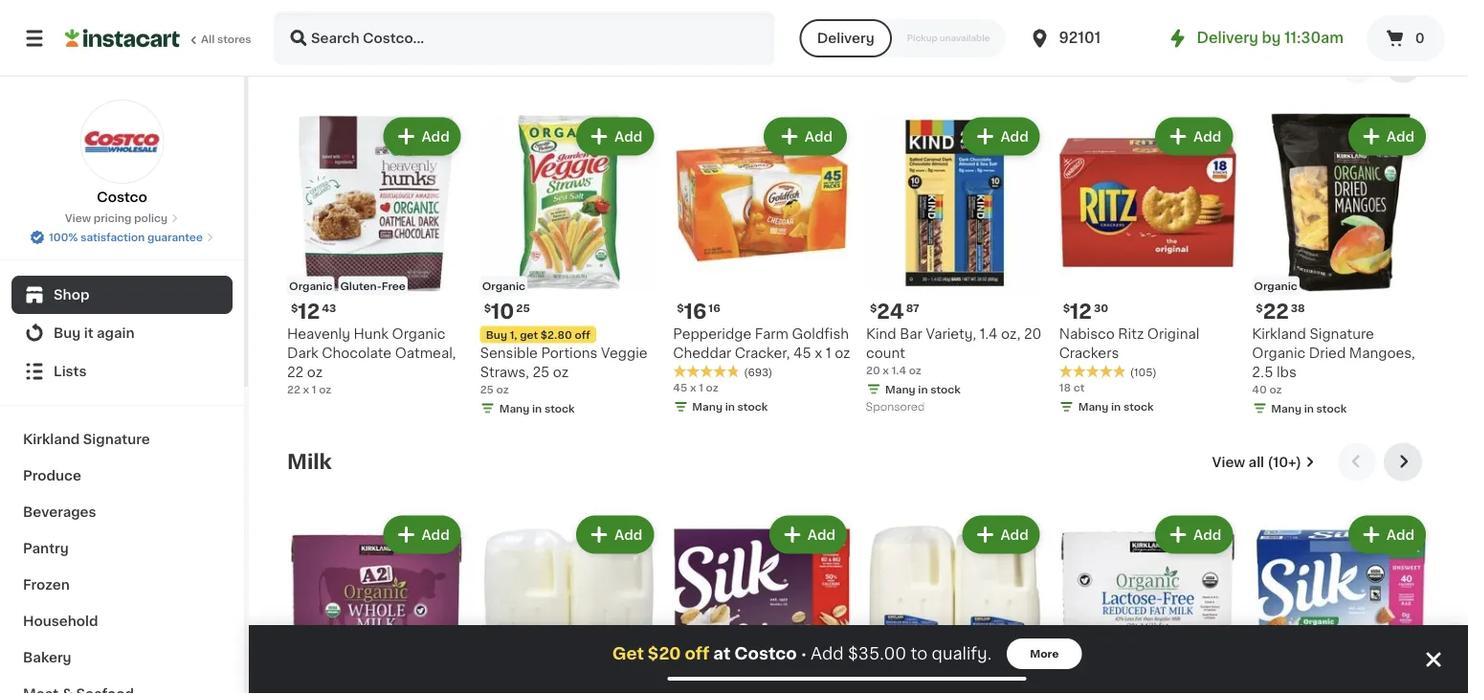 Task type: vqa. For each thing, say whether or not it's contained in the screenshot.
organic button to the middle
yes



Task type: locate. For each thing, give the bounding box(es) containing it.
signature up the dried
[[1310, 327, 1375, 341]]

22 inside product group
[[1264, 302, 1290, 322]]

view inside view all (10+) popup button
[[1213, 456, 1246, 469]]

$ for $ 10 25
[[484, 303, 491, 313]]

0 horizontal spatial delivery
[[817, 32, 875, 45]]

product group containing 16
[[673, 114, 851, 419]]

costco left the '•'
[[735, 646, 797, 662]]

delivery inside 'link'
[[1197, 31, 1259, 45]]

buy left the 1,
[[486, 330, 507, 340]]

0 vertical spatial 22
[[1264, 302, 1290, 322]]

buy for buy 1, get $2.80 off
[[486, 330, 507, 340]]

2 12 from the left
[[1071, 302, 1092, 322]]

get
[[520, 330, 538, 340]]

100%
[[49, 232, 78, 243]]

$ inside $ 22 38
[[1257, 303, 1264, 313]]

2 $ from the left
[[484, 303, 491, 313]]

heavenly
[[287, 327, 350, 341]]

0 vertical spatial 45
[[794, 346, 812, 360]]

in
[[725, 1, 735, 12], [919, 384, 928, 395], [1112, 402, 1122, 413], [725, 402, 735, 413], [532, 403, 542, 414], [1305, 403, 1315, 414]]

25 inside $ 10 25
[[516, 303, 530, 313]]

0 vertical spatial 25
[[516, 303, 530, 313]]

$ inside $ 12 43
[[291, 303, 298, 313]]

oz
[[835, 346, 851, 360], [909, 365, 922, 376], [307, 366, 323, 379], [553, 366, 569, 379], [706, 383, 719, 393], [319, 384, 332, 395], [497, 384, 509, 395], [1270, 384, 1283, 395]]

view inside view all (50+) popup button
[[1210, 58, 1243, 71]]

costco
[[97, 191, 147, 204], [735, 646, 797, 662]]

2 organic button from the left
[[1060, 512, 1237, 694]]

count
[[867, 346, 906, 360]]

1 horizontal spatial buy
[[486, 330, 507, 340]]

1 horizontal spatial costco
[[735, 646, 797, 662]]

0 horizontal spatial off
[[575, 330, 591, 340]]

1 vertical spatial kirkland
[[23, 433, 80, 446]]

0 horizontal spatial organic button
[[287, 512, 465, 694]]

view left (10+)
[[1213, 456, 1246, 469]]

45 x 1 oz
[[673, 383, 719, 393]]

45 down cheddar
[[673, 383, 688, 393]]

$ for $ 16 16
[[677, 303, 684, 313]]

view down delivery by 11:30am 'link'
[[1210, 58, 1243, 71]]

sensible
[[480, 346, 538, 360]]

bar
[[900, 327, 923, 341]]

$ left 38
[[1257, 303, 1264, 313]]

add inside treatment tracker modal dialog
[[811, 646, 844, 662]]

lists
[[54, 365, 87, 378]]

policy
[[134, 213, 168, 224]]

2 vertical spatial view
[[1213, 456, 1246, 469]]

farm
[[755, 327, 789, 341]]

kirkland
[[1253, 327, 1307, 341], [23, 433, 80, 446]]

costco up view pricing policy link
[[97, 191, 147, 204]]

1 horizontal spatial kirkland
[[1253, 327, 1307, 341]]

1 horizontal spatial signature
[[1310, 327, 1375, 341]]

kind
[[867, 327, 897, 341]]

22
[[1264, 302, 1290, 322], [287, 366, 304, 379], [287, 384, 301, 395]]

in inside 'button'
[[725, 1, 735, 12]]

add button
[[385, 120, 459, 154], [578, 120, 652, 154], [770, 120, 845, 154], [965, 120, 1039, 154], [1158, 120, 1232, 154], [1351, 120, 1425, 154], [385, 518, 459, 552], [578, 518, 652, 552], [772, 518, 845, 552], [965, 518, 1039, 552], [1158, 518, 1232, 552], [1351, 518, 1425, 552]]

0 horizontal spatial 1
[[312, 384, 316, 395]]

many inside many in stock 'button'
[[693, 1, 723, 12]]

signature up produce 'link'
[[83, 433, 150, 446]]

oz down dark
[[307, 366, 323, 379]]

1 down dark
[[312, 384, 316, 395]]

1.4 left oz,
[[980, 327, 998, 341]]

16 inside $ 16 16
[[709, 303, 721, 313]]

oz right 40
[[1270, 384, 1283, 395]]

5 $ from the left
[[677, 303, 684, 313]]

1 vertical spatial costco
[[735, 646, 797, 662]]

0 horizontal spatial signature
[[83, 433, 150, 446]]

0 vertical spatial all
[[1246, 58, 1262, 71]]

off
[[575, 330, 591, 340], [685, 646, 710, 662]]

10
[[491, 302, 514, 322]]

oz down bar
[[909, 365, 922, 376]]

1 horizontal spatial organic button
[[1060, 512, 1237, 694]]

x inside kind bar variety, 1.4 oz, 20 count 20 x 1.4 oz
[[883, 365, 889, 376]]

16
[[684, 302, 707, 322], [709, 303, 721, 313]]

costco logo image
[[80, 100, 164, 184]]

stores
[[217, 34, 252, 45]]

product group containing 10
[[480, 114, 658, 420]]

1.4 down count
[[892, 365, 907, 376]]

$ inside the $ 12 30
[[1063, 303, 1071, 313]]

12 left 43
[[298, 302, 320, 322]]

1 vertical spatial signature
[[83, 433, 150, 446]]

1 horizontal spatial 12
[[1071, 302, 1092, 322]]

12 for $ 12 30
[[1071, 302, 1092, 322]]

item carousel region
[[287, 45, 1431, 428], [287, 443, 1431, 694]]

pricing
[[94, 213, 132, 224]]

$ 12 30
[[1063, 302, 1109, 322]]

cracker,
[[735, 346, 790, 360]]

delivery down many in stock 'button' on the top
[[817, 32, 875, 45]]

delivery for delivery by 11:30am
[[1197, 31, 1259, 45]]

bakery link
[[11, 640, 233, 676]]

view
[[1210, 58, 1243, 71], [65, 213, 91, 224], [1213, 456, 1246, 469]]

x down dark
[[303, 384, 309, 395]]

25 down portions
[[533, 366, 550, 379]]

0 horizontal spatial 16
[[684, 302, 707, 322]]

(105)
[[1131, 368, 1157, 378]]

1 inside pepperidge farm goldfish cheddar cracker, 45 x 1 oz
[[826, 346, 832, 360]]

2 vertical spatial 25
[[480, 384, 494, 395]]

cheddar
[[673, 346, 732, 360]]

0 horizontal spatial buy
[[54, 327, 81, 340]]

organic
[[289, 281, 333, 291], [482, 281, 526, 291], [1255, 281, 1298, 291], [392, 327, 446, 341], [1253, 346, 1306, 360], [289, 679, 333, 689], [1062, 679, 1105, 689], [1255, 679, 1298, 689]]

6 $ from the left
[[1257, 303, 1264, 313]]

pantry
[[23, 542, 69, 555]]

kirkland signature
[[23, 433, 150, 446]]

1 vertical spatial item carousel region
[[287, 443, 1431, 694]]

off up portions
[[575, 330, 591, 340]]

1 vertical spatial off
[[685, 646, 710, 662]]

1 vertical spatial 22
[[287, 366, 304, 379]]

kirkland for kirkland signature
[[23, 433, 80, 446]]

20 right oz,
[[1025, 327, 1042, 341]]

3 $ from the left
[[870, 303, 877, 313]]

kirkland inside kirkland signature organic dried mangoes, 2.5 lbs 40 oz
[[1253, 327, 1307, 341]]

product group
[[287, 114, 465, 397], [480, 114, 658, 420], [673, 114, 851, 419], [867, 114, 1044, 418], [1060, 114, 1237, 419], [1253, 114, 1431, 420], [287, 512, 465, 694], [480, 512, 658, 694], [673, 512, 851, 694], [867, 512, 1044, 694], [1060, 512, 1237, 694], [1253, 512, 1431, 694]]

costco inside treatment tracker modal dialog
[[735, 646, 797, 662]]

buy
[[54, 327, 81, 340], [486, 330, 507, 340]]

product group containing 22
[[1253, 114, 1431, 420]]

$ left 43
[[291, 303, 298, 313]]

20
[[1025, 327, 1042, 341], [867, 365, 881, 376]]

18 ct
[[1060, 383, 1085, 393]]

delivery inside button
[[817, 32, 875, 45]]

0 horizontal spatial kirkland
[[23, 433, 80, 446]]

original
[[1148, 327, 1200, 341]]

signature
[[1310, 327, 1375, 341], [83, 433, 150, 446]]

$ 22 38
[[1257, 302, 1306, 322]]

$2.80
[[541, 330, 572, 340]]

household
[[23, 615, 98, 628]]

kirkland down $ 22 38
[[1253, 327, 1307, 341]]

0 vertical spatial kirkland
[[1253, 327, 1307, 341]]

45
[[794, 346, 812, 360], [673, 383, 688, 393]]

12 left 30
[[1071, 302, 1092, 322]]

0 vertical spatial 1.4
[[980, 327, 998, 341]]

4 $ from the left
[[1063, 303, 1071, 313]]

1 item carousel region from the top
[[287, 45, 1431, 428]]

3 organic button from the left
[[1253, 512, 1431, 694]]

24
[[877, 302, 905, 322]]

0 vertical spatial view
[[1210, 58, 1243, 71]]

25 down straws, at the bottom of the page
[[480, 384, 494, 395]]

25 right 10
[[516, 303, 530, 313]]

$ 16 16
[[677, 302, 721, 322]]

$
[[291, 303, 298, 313], [484, 303, 491, 313], [870, 303, 877, 313], [1063, 303, 1071, 313], [677, 303, 684, 313], [1257, 303, 1264, 313]]

1 down goldfish at the right of the page
[[826, 346, 832, 360]]

0 horizontal spatial 12
[[298, 302, 320, 322]]

delivery
[[1197, 31, 1259, 45], [817, 32, 875, 45]]

all down delivery by 11:30am 'link'
[[1246, 58, 1262, 71]]

pantry link
[[11, 530, 233, 567]]

45 down goldfish at the right of the page
[[794, 346, 812, 360]]

$ for $ 12 43
[[291, 303, 298, 313]]

sponsored badge image
[[867, 402, 924, 413]]

2 item carousel region from the top
[[287, 443, 1431, 694]]

heavenly hunk organic dark chocolate oatmeal, 22 oz 22 x 1 oz
[[287, 327, 456, 395]]

$ up sensible
[[484, 303, 491, 313]]

oz down goldfish at the right of the page
[[835, 346, 851, 360]]

straws,
[[480, 366, 529, 379]]

1 horizontal spatial 16
[[709, 303, 721, 313]]

2 vertical spatial 22
[[287, 384, 301, 395]]

kirkland signature organic dried mangoes, 2.5 lbs 40 oz
[[1253, 327, 1416, 395]]

2 horizontal spatial 25
[[533, 366, 550, 379]]

43
[[322, 303, 336, 313]]

signature inside kirkland signature organic dried mangoes, 2.5 lbs 40 oz
[[1310, 327, 1375, 341]]

2 horizontal spatial organic button
[[1253, 512, 1431, 694]]

0 vertical spatial signature
[[1310, 327, 1375, 341]]

buy left it at the top
[[54, 327, 81, 340]]

0 horizontal spatial costco
[[97, 191, 147, 204]]

all for snacks
[[1246, 58, 1262, 71]]

1 horizontal spatial delivery
[[1197, 31, 1259, 45]]

1 $ from the left
[[291, 303, 298, 313]]

all left (10+)
[[1249, 456, 1265, 469]]

kirkland up produce
[[23, 433, 80, 446]]

signature for kirkland signature organic dried mangoes, 2.5 lbs 40 oz
[[1310, 327, 1375, 341]]

delivery up view all (50+) on the top of the page
[[1197, 31, 1259, 45]]

x inside heavenly hunk organic dark chocolate oatmeal, 22 oz 22 x 1 oz
[[303, 384, 309, 395]]

20 down count
[[867, 365, 881, 376]]

costco link
[[80, 100, 164, 207]]

instacart logo image
[[65, 27, 180, 50]]

1 vertical spatial 20
[[867, 365, 881, 376]]

organic button
[[287, 512, 465, 694], [1060, 512, 1237, 694], [1253, 512, 1431, 694]]

$ up kind
[[870, 303, 877, 313]]

$ inside $ 16 16
[[677, 303, 684, 313]]

frozen
[[23, 578, 70, 592]]

x down count
[[883, 365, 889, 376]]

treatment tracker modal dialog
[[249, 625, 1469, 694]]

crackers
[[1060, 346, 1120, 360]]

signature for kirkland signature
[[83, 433, 150, 446]]

1 vertical spatial view
[[65, 213, 91, 224]]

1 vertical spatial 45
[[673, 383, 688, 393]]

1 12 from the left
[[298, 302, 320, 322]]

1 horizontal spatial off
[[685, 646, 710, 662]]

service type group
[[800, 19, 1006, 57]]

delivery by 11:30am link
[[1167, 27, 1344, 50]]

1 vertical spatial 25
[[533, 366, 550, 379]]

buy inside product group
[[486, 330, 507, 340]]

off inside treatment tracker modal dialog
[[685, 646, 710, 662]]

1 vertical spatial 1.4
[[892, 365, 907, 376]]

free
[[382, 281, 406, 291]]

view inside view pricing policy link
[[65, 213, 91, 224]]

40
[[1253, 384, 1268, 395]]

beverages link
[[11, 494, 233, 530]]

$ inside $ 24 87
[[870, 303, 877, 313]]

1 horizontal spatial 20
[[1025, 327, 1042, 341]]

veggie
[[601, 346, 648, 360]]

$ up "pepperidge"
[[677, 303, 684, 313]]

87
[[906, 303, 920, 313]]

None search field
[[274, 11, 775, 65]]

0 vertical spatial item carousel region
[[287, 45, 1431, 428]]

100% satisfaction guarantee
[[49, 232, 203, 243]]

x down goldfish at the right of the page
[[815, 346, 823, 360]]

view all (10+)
[[1213, 456, 1302, 469]]

$ inside $ 10 25
[[484, 303, 491, 313]]

1 down cheddar
[[699, 383, 704, 393]]

product group containing 24
[[867, 114, 1044, 418]]

off left 'at'
[[685, 646, 710, 662]]

2 horizontal spatial 1
[[826, 346, 832, 360]]

oz inside kind bar variety, 1.4 oz, 20 count 20 x 1.4 oz
[[909, 365, 922, 376]]

shop link
[[11, 276, 233, 314]]

view up 100%
[[65, 213, 91, 224]]

1 horizontal spatial 25
[[516, 303, 530, 313]]

$ up the nabisco
[[1063, 303, 1071, 313]]

1 horizontal spatial 45
[[794, 346, 812, 360]]

1 vertical spatial all
[[1249, 456, 1265, 469]]

many in stock inside many in stock 'button'
[[693, 1, 768, 12]]



Task type: describe. For each thing, give the bounding box(es) containing it.
oz inside kirkland signature organic dried mangoes, 2.5 lbs 40 oz
[[1270, 384, 1283, 395]]

all for milk
[[1249, 456, 1265, 469]]

oz inside pepperidge farm goldfish cheddar cracker, 45 x 1 oz
[[835, 346, 851, 360]]

view all (50+)
[[1210, 58, 1302, 71]]

100% satisfaction guarantee button
[[30, 226, 214, 245]]

0 vertical spatial 20
[[1025, 327, 1042, 341]]

by
[[1263, 31, 1282, 45]]

organic inside heavenly hunk organic dark chocolate oatmeal, 22 oz 22 x 1 oz
[[392, 327, 446, 341]]

gluten-
[[340, 281, 382, 291]]

38
[[1291, 303, 1306, 313]]

(50+)
[[1265, 58, 1302, 71]]

12 for $ 12 43
[[298, 302, 320, 322]]

more button
[[1007, 639, 1082, 669]]

$ for $ 22 38
[[1257, 303, 1264, 313]]

0 horizontal spatial 45
[[673, 383, 688, 393]]

0 horizontal spatial 20
[[867, 365, 881, 376]]

buy for buy it again
[[54, 327, 81, 340]]

produce link
[[11, 458, 233, 494]]

Search field
[[276, 13, 773, 63]]

oatmeal,
[[395, 346, 456, 360]]

view for milk
[[1213, 456, 1246, 469]]

buy 1, get $2.80 off
[[486, 330, 591, 340]]

portions
[[541, 346, 598, 360]]

qualify.
[[932, 646, 992, 662]]

delivery for delivery
[[817, 32, 875, 45]]

organic inside kirkland signature organic dried mangoes, 2.5 lbs 40 oz
[[1253, 346, 1306, 360]]

variety,
[[926, 327, 977, 341]]

45 inside pepperidge farm goldfish cheddar cracker, 45 x 1 oz
[[794, 346, 812, 360]]

bakery
[[23, 651, 71, 665]]

$20
[[648, 646, 681, 662]]

oz down the chocolate
[[319, 384, 332, 395]]

x inside pepperidge farm goldfish cheddar cracker, 45 x 1 oz
[[815, 346, 823, 360]]

1,
[[510, 330, 518, 340]]

kirkland for kirkland signature organic dried mangoes, 2.5 lbs 40 oz
[[1253, 327, 1307, 341]]

oz,
[[1002, 327, 1021, 341]]

it
[[84, 327, 93, 340]]

$ 12 43
[[291, 302, 336, 322]]

household link
[[11, 603, 233, 640]]

0
[[1416, 32, 1425, 45]]

ct
[[1074, 383, 1085, 393]]

•
[[801, 646, 807, 661]]

0 vertical spatial off
[[575, 330, 591, 340]]

again
[[97, 327, 135, 340]]

goldfish
[[792, 327, 849, 341]]

oz down straws, at the bottom of the page
[[497, 384, 509, 395]]

item carousel region containing snacks
[[287, 45, 1431, 428]]

buy it again
[[54, 327, 135, 340]]

$ 10 25
[[484, 302, 530, 322]]

view pricing policy
[[65, 213, 168, 224]]

all stores
[[201, 34, 252, 45]]

more
[[1030, 649, 1059, 659]]

pepperidge farm goldfish cheddar cracker, 45 x 1 oz
[[673, 327, 851, 360]]

$ for $ 24 87
[[870, 303, 877, 313]]

milk
[[287, 452, 332, 472]]

oz down cheddar
[[706, 383, 719, 393]]

30
[[1094, 303, 1109, 313]]

buy it again link
[[11, 314, 233, 352]]

vegan
[[675, 679, 710, 689]]

frozen link
[[11, 567, 233, 603]]

dried
[[1310, 346, 1347, 360]]

view all (10+) button
[[1205, 443, 1323, 481]]

oz down portions
[[553, 366, 569, 379]]

$35.00
[[848, 646, 907, 662]]

all stores link
[[65, 11, 253, 65]]

sensible portions veggie straws, 25 oz 25 oz
[[480, 346, 648, 395]]

delivery by 11:30am
[[1197, 31, 1344, 45]]

mangoes,
[[1350, 346, 1416, 360]]

chocolate
[[322, 346, 392, 360]]

0 horizontal spatial 1.4
[[892, 365, 907, 376]]

1 inside heavenly hunk organic dark chocolate oatmeal, 22 oz 22 x 1 oz
[[312, 384, 316, 395]]

1 horizontal spatial 1.4
[[980, 327, 998, 341]]

18
[[1060, 383, 1071, 393]]

x down cheddar
[[690, 383, 697, 393]]

dark
[[287, 346, 319, 360]]

vegan button
[[673, 512, 851, 694]]

kind bar variety, 1.4 oz, 20 count 20 x 1.4 oz
[[867, 327, 1042, 376]]

ritz
[[1119, 327, 1145, 341]]

2.5
[[1253, 366, 1274, 379]]

lists link
[[11, 352, 233, 391]]

nabisco
[[1060, 327, 1115, 341]]

shop
[[54, 288, 89, 302]]

$ 24 87
[[870, 302, 920, 322]]

hunk
[[354, 327, 389, 341]]

0 horizontal spatial 25
[[480, 384, 494, 395]]

at
[[714, 646, 731, 662]]

produce
[[23, 469, 81, 483]]

0 vertical spatial costco
[[97, 191, 147, 204]]

satisfaction
[[81, 232, 145, 243]]

get $20 off at costco • add $35.00 to qualify.
[[613, 646, 992, 662]]

get
[[613, 646, 644, 662]]

item carousel region containing milk
[[287, 443, 1431, 694]]

lbs
[[1277, 366, 1297, 379]]

$ for $ 12 30
[[1063, 303, 1071, 313]]

to
[[911, 646, 928, 662]]

all
[[201, 34, 215, 45]]

0 button
[[1367, 15, 1446, 61]]

1 organic button from the left
[[287, 512, 465, 694]]

nabisco ritz original crackers
[[1060, 327, 1200, 360]]

92101
[[1060, 31, 1101, 45]]

organic gluten-free
[[289, 281, 406, 291]]

guarantee
[[147, 232, 203, 243]]

stock inside 'button'
[[738, 1, 768, 12]]

1 horizontal spatial 1
[[699, 383, 704, 393]]

view for snacks
[[1210, 58, 1243, 71]]

view all (50+) button
[[1202, 45, 1323, 83]]



